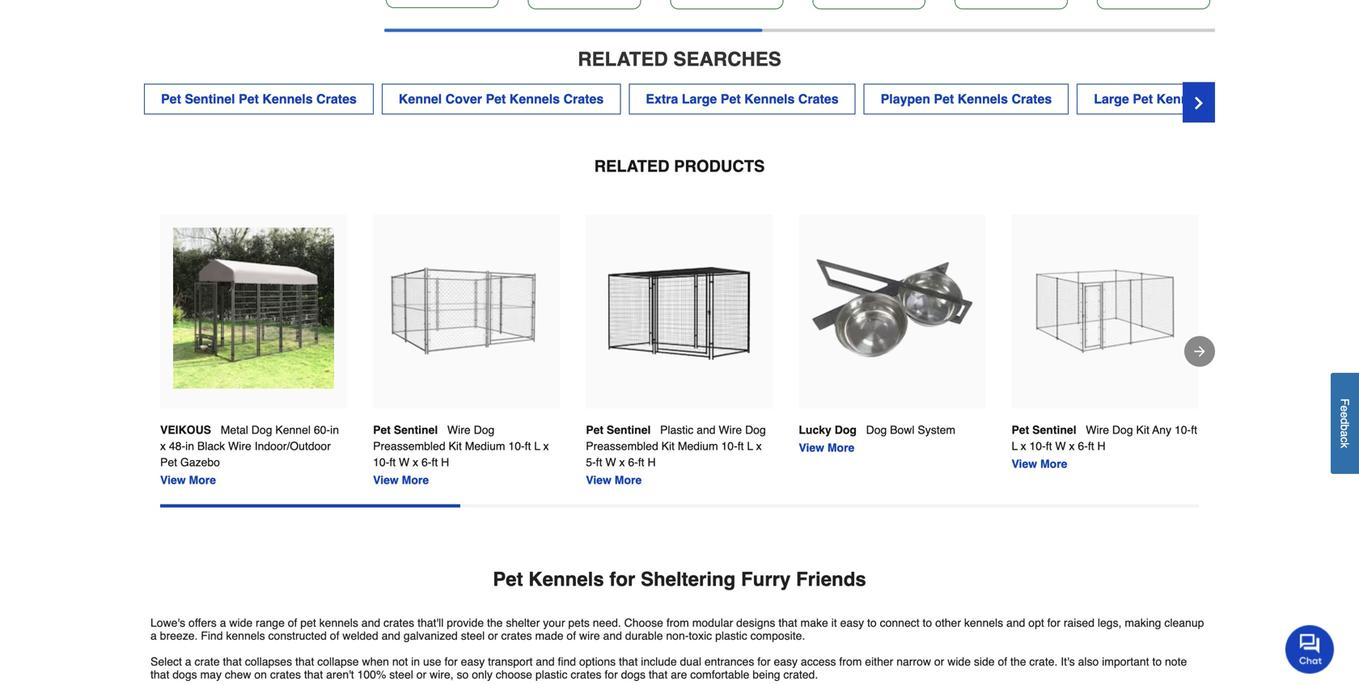 Task type: describe. For each thing, give the bounding box(es) containing it.
may
[[200, 668, 222, 681]]

that down constructed
[[295, 655, 314, 668]]

pet inside large pet kennels crates button
[[1133, 91, 1153, 106]]

kennels right the find
[[226, 629, 265, 642]]

find
[[558, 655, 576, 668]]

dog bowl system image
[[812, 228, 973, 389]]

pet inside kennel cover pet kennels crates button
[[486, 91, 506, 106]]

and right wire
[[603, 629, 622, 642]]

pet inside playpen pet kennels crates button
[[934, 91, 954, 106]]

system
[[918, 423, 955, 436]]

kennel cover pet kennels crates button
[[382, 84, 621, 114]]

extra large pet kennels crates button
[[629, 84, 856, 114]]

that left are on the bottom
[[649, 668, 668, 681]]

6- inside wire dog kit any 10-ft l x 10-ft w x 6-ft h
[[1078, 440, 1088, 453]]

large
[[1094, 91, 1129, 106]]

view for wire dog kit any 10-ft l x 10-ft w x 6-ft h
[[1012, 457, 1037, 470]]

include
[[641, 655, 677, 668]]

are
[[671, 668, 687, 681]]

select a crate that collapses that collapse when not in use for easy transport and find options that include dual entrances for easy access from either narrow or wide side of the crate. it's also important to note that dogs may chew on crates that aren't 100% steel or wire, so only choose plastic crates for dogs that are comfortable being crated.
[[150, 655, 1187, 681]]

large pet kennels crates button
[[1077, 84, 1268, 114]]

and up the when
[[361, 616, 380, 629]]

pet kennels for sheltering furry friends
[[493, 568, 866, 590]]

collapses
[[245, 655, 292, 668]]

extra
[[646, 91, 678, 106]]

h inside wire dog preassembled kit medium 10-ft l x 10-ft w x 6-ft h
[[441, 456, 449, 469]]

and up not
[[382, 629, 400, 642]]

a inside button
[[1338, 431, 1351, 437]]

not
[[392, 655, 408, 668]]

crates inside extra large pet kennels crates button
[[798, 91, 839, 106]]

wire dog kit any 10-ft l x 10-ft w x 6-ft h image
[[1025, 228, 1186, 389]]

medium inside plastic and wire dog preassembled kit medium 10-ft l x 5-ft w x 6-ft h
[[678, 440, 718, 453]]

1 horizontal spatial to
[[923, 616, 932, 629]]

shelter
[[506, 616, 540, 629]]

friends
[[796, 568, 866, 590]]

the inside lowe's offers a wide range of pet kennels and crates that'll provide the shelter your pets need. choose from modular designs that make it easy to connect to other kennels and opt for raised legs, making cleanup a breeze. find kennels constructed of welded and galvanized steel or crates made of wire and durable non-toxic plastic composite.
[[487, 616, 503, 629]]

wide inside lowe's offers a wide range of pet kennels and crates that'll provide the shelter your pets need. choose from modular designs that make it easy to connect to other kennels and opt for raised legs, making cleanup a breeze. find kennels constructed of welded and galvanized steel or crates made of wire and durable non-toxic plastic composite.
[[229, 616, 253, 629]]

f e e d b a c k
[[1338, 399, 1351, 448]]

wide inside select a crate that collapses that collapse when not in use for easy transport and find options that include dual entrances for easy access from either narrow or wide side of the crate. it's also important to note that dogs may chew on crates that aren't 100% steel or wire, so only choose plastic crates for dogs that are comfortable being crated.
[[947, 655, 971, 668]]

bowl
[[890, 423, 915, 436]]

for up need.
[[609, 568, 635, 590]]

select
[[150, 655, 182, 668]]

dog for metal dog kennel 60-in x 48-in black wire indoor/outdoor pet gazebo
[[251, 423, 272, 436]]

entrances
[[704, 655, 754, 668]]

more for plastic and wire dog preassembled kit medium 10-ft l x 5-ft w x 6-ft h
[[615, 474, 642, 486]]

plastic inside lowe's offers a wide range of pet kennels and crates that'll provide the shelter your pets need. choose from modular designs that make it easy to connect to other kennels and opt for raised legs, making cleanup a breeze. find kennels constructed of welded and galvanized steel or crates made of wire and durable non-toxic plastic composite.
[[715, 629, 747, 642]]

use
[[423, 655, 441, 668]]

composite.
[[750, 629, 805, 642]]

that down "breeze."
[[150, 668, 169, 681]]

so
[[457, 668, 469, 681]]

that right may
[[223, 655, 242, 668]]

crates inside playpen pet kennels crates button
[[1012, 91, 1052, 106]]

playpen pet kennels crates
[[881, 91, 1052, 106]]

need.
[[593, 616, 621, 629]]

l inside wire dog kit any 10-ft l x 10-ft w x 6-ft h
[[1012, 440, 1018, 453]]

when
[[362, 655, 389, 668]]

view more button for dog bowl system
[[799, 440, 855, 456]]

wire inside wire dog kit any 10-ft l x 10-ft w x 6-ft h
[[1086, 423, 1109, 436]]

pet sentinel for w
[[373, 423, 438, 436]]

view for plastic and wire dog preassembled kit medium 10-ft l x 5-ft w x 6-ft h
[[586, 474, 611, 486]]

kennels inside large pet kennels crates button
[[1157, 91, 1207, 106]]

w inside plastic and wire dog preassembled kit medium 10-ft l x 5-ft w x 6-ft h
[[605, 456, 616, 469]]

dog bowl system
[[866, 423, 955, 436]]

that down durable
[[619, 655, 638, 668]]

kennels inside extra large pet kennels crates button
[[744, 91, 795, 106]]

modular
[[692, 616, 733, 629]]

searches
[[673, 48, 781, 70]]

kennel inside button
[[399, 91, 442, 106]]

comfortable
[[690, 668, 749, 681]]

view more for wire dog kit any 10-ft l x 10-ft w x 6-ft h
[[1012, 457, 1067, 470]]

of left wire
[[567, 629, 576, 642]]

the inside select a crate that collapses that collapse when not in use for easy transport and find options that include dual entrances for easy access from either narrow or wide side of the crate. it's also important to note that dogs may chew on crates that aren't 100% steel or wire, so only choose plastic crates for dogs that are comfortable being crated.
[[1010, 655, 1026, 668]]

kennels inside pet sentinel pet kennels crates button
[[262, 91, 313, 106]]

cover
[[445, 91, 482, 106]]

plastic and wire dog preassembled kit medium 10-ft l x 5-ft w x 6-ft h image
[[599, 228, 760, 389]]

2 dogs from the left
[[621, 668, 646, 681]]

3 sentinel from the left
[[1032, 423, 1076, 436]]

kennels
[[528, 568, 604, 590]]

crates inside large pet kennels crates button
[[1210, 91, 1251, 106]]

breeze.
[[160, 629, 198, 642]]

chat invite button image
[[1285, 625, 1335, 674]]

black
[[197, 440, 225, 453]]

only
[[472, 668, 493, 681]]

a right the offers
[[220, 616, 226, 629]]

for right 'find'
[[605, 668, 618, 681]]

wire dog preassembled kit medium 10-ft l x 10-ft w x 6-ft h
[[373, 423, 549, 469]]

your
[[543, 616, 565, 629]]

lowe's offers a wide range of pet kennels and crates that'll provide the shelter your pets need. choose from modular designs that make it easy to connect to other kennels and opt for raised legs, making cleanup a breeze. find kennels constructed of welded and galvanized steel or crates made of wire and durable non-toxic plastic composite.
[[150, 616, 1204, 642]]

that'll
[[417, 616, 444, 629]]

sentinel for 6-
[[607, 423, 651, 436]]

more for dog bowl system
[[827, 441, 855, 454]]

find
[[201, 629, 223, 642]]

sentinel
[[185, 91, 235, 106]]

plastic
[[660, 423, 694, 436]]

legs,
[[1098, 616, 1122, 629]]

or inside lowe's offers a wide range of pet kennels and crates that'll provide the shelter your pets need. choose from modular designs that make it easy to connect to other kennels and opt for raised legs, making cleanup a breeze. find kennels constructed of welded and galvanized steel or crates made of wire and durable non-toxic plastic composite.
[[488, 629, 498, 642]]

kit inside plastic and wire dog preassembled kit medium 10-ft l x 5-ft w x 6-ft h
[[661, 440, 675, 453]]

wire
[[579, 629, 600, 642]]

h inside wire dog kit any 10-ft l x 10-ft w x 6-ft h
[[1097, 440, 1106, 453]]

w inside wire dog preassembled kit medium 10-ft l x 10-ft w x 6-ft h
[[399, 456, 410, 469]]

that inside lowe's offers a wide range of pet kennels and crates that'll provide the shelter your pets need. choose from modular designs that make it easy to connect to other kennels and opt for raised legs, making cleanup a breeze. find kennels constructed of welded and galvanized steel or crates made of wire and durable non-toxic plastic composite.
[[778, 616, 797, 629]]

designs
[[736, 616, 775, 629]]

offers
[[189, 616, 217, 629]]

k
[[1338, 443, 1351, 448]]

medium inside wire dog preassembled kit medium 10-ft l x 10-ft w x 6-ft h
[[465, 440, 505, 453]]

wire inside plastic and wire dog preassembled kit medium 10-ft l x 5-ft w x 6-ft h
[[719, 423, 742, 436]]

crates inside pet sentinel pet kennels crates button
[[316, 91, 357, 106]]

crated.
[[783, 668, 818, 681]]

more for wire dog preassembled kit medium 10-ft l x 10-ft w x 6-ft h
[[402, 474, 429, 486]]

more for metal dog kennel 60-in x 48-in black wire indoor/outdoor pet gazebo
[[189, 474, 216, 486]]

kit inside wire dog preassembled kit medium 10-ft l x 10-ft w x 6-ft h
[[449, 440, 462, 453]]

0 horizontal spatial or
[[416, 668, 426, 681]]

f e e d b a c k button
[[1331, 373, 1359, 474]]

view more button for metal dog kennel 60-in x 48-in black wire indoor/outdoor pet gazebo
[[160, 472, 216, 488]]

from inside lowe's offers a wide range of pet kennels and crates that'll provide the shelter your pets need. choose from modular designs that make it easy to connect to other kennels and opt for raised legs, making cleanup a breeze. find kennels constructed of welded and galvanized steel or crates made of wire and durable non-toxic plastic composite.
[[666, 616, 689, 629]]

side
[[974, 655, 995, 668]]

for down composite.
[[757, 655, 771, 668]]

making
[[1125, 616, 1161, 629]]

related
[[578, 48, 668, 70]]

and inside select a crate that collapses that collapse when not in use for easy transport and find options that include dual entrances for easy access from either narrow or wide side of the crate. it's also important to note that dogs may chew on crates that aren't 100% steel or wire, so only choose plastic crates for dogs that are comfortable being crated.
[[536, 655, 555, 668]]

on
[[254, 668, 267, 681]]

wire,
[[430, 668, 454, 681]]

easy inside lowe's offers a wide range of pet kennels and crates that'll provide the shelter your pets need. choose from modular designs that make it easy to connect to other kennels and opt for raised legs, making cleanup a breeze. find kennels constructed of welded and galvanized steel or crates made of wire and durable non-toxic plastic composite.
[[840, 616, 864, 629]]

veikous
[[160, 423, 211, 436]]

100%
[[357, 668, 386, 681]]

x inside metal dog kennel 60-in x 48-in black wire indoor/outdoor pet gazebo
[[160, 440, 166, 453]]

of left welded in the left bottom of the page
[[330, 629, 339, 642]]

kennels inside playpen pet kennels crates button
[[958, 91, 1008, 106]]

more for wire dog kit any 10-ft l x 10-ft w x 6-ft h
[[1040, 457, 1067, 470]]

lucky
[[799, 423, 831, 436]]

dog for lucky dog
[[835, 423, 857, 436]]

choose
[[624, 616, 663, 629]]

arrow right image
[[1192, 343, 1208, 359]]

metal
[[221, 423, 248, 436]]

it
[[831, 616, 837, 629]]

playpen pet kennels crates button
[[864, 84, 1069, 114]]

2 horizontal spatial or
[[934, 655, 944, 668]]

1 vertical spatial in
[[185, 440, 194, 453]]

related searches
[[578, 48, 781, 70]]

of inside select a crate that collapses that collapse when not in use for easy transport and find options that include dual entrances for easy access from either narrow or wide side of the crate. it's also important to note that dogs may chew on crates that aren't 100% steel or wire, so only choose plastic crates for dogs that are comfortable being crated.
[[998, 655, 1007, 668]]



Task type: vqa. For each thing, say whether or not it's contained in the screenshot.
in within the the Select a crate that collapses that collapse when not in use for easy transport and find options that include dual entrances for easy access from either narrow or wide side of the crate. It's also important to note that dogs may chew on crates that aren't 100% steel or wire, so only choose plastic crates for dogs that are comfortable being crated.
yes



Task type: locate. For each thing, give the bounding box(es) containing it.
pet
[[300, 616, 316, 629]]

e up 'b'
[[1338, 412, 1351, 418]]

more down wire dog preassembled kit medium 10-ft l x 10-ft w x 6-ft h
[[402, 474, 429, 486]]

for
[[609, 568, 635, 590], [1047, 616, 1061, 629], [444, 655, 458, 668], [757, 655, 771, 668], [605, 668, 618, 681]]

more down lucky dog
[[827, 441, 855, 454]]

view more down the 5-
[[586, 474, 642, 486]]

0 horizontal spatial wide
[[229, 616, 253, 629]]

6- inside plastic and wire dog preassembled kit medium 10-ft l x 5-ft w x 6-ft h
[[628, 456, 638, 469]]

1 vertical spatial kennel
[[275, 423, 311, 436]]

kennels right pet
[[319, 616, 358, 629]]

dog inside plastic and wire dog preassembled kit medium 10-ft l x 5-ft w x 6-ft h
[[745, 423, 766, 436]]

crate
[[195, 655, 220, 668]]

kennels down searches
[[744, 91, 795, 106]]

plastic inside select a crate that collapses that collapse when not in use for easy transport and find options that include dual entrances for easy access from either narrow or wide side of the crate. it's also important to note that dogs may chew on crates that aren't 100% steel or wire, so only choose plastic crates for dogs that are comfortable being crated.
[[535, 668, 567, 681]]

opt
[[1028, 616, 1044, 629]]

b
[[1338, 425, 1351, 431]]

1 horizontal spatial the
[[1010, 655, 1026, 668]]

1 vertical spatial wide
[[947, 655, 971, 668]]

more down wire dog kit any 10-ft l x 10-ft w x 6-ft h
[[1040, 457, 1067, 470]]

view more down wire dog preassembled kit medium 10-ft l x 10-ft w x 6-ft h
[[373, 474, 429, 486]]

for right opt
[[1047, 616, 1061, 629]]

dog for wire dog kit any 10-ft l x 10-ft w x 6-ft h
[[1112, 423, 1133, 436]]

1 horizontal spatial h
[[648, 456, 656, 469]]

other
[[935, 616, 961, 629]]

from left either
[[839, 655, 862, 668]]

medium
[[465, 440, 505, 453], [678, 440, 718, 453]]

pet sentinel for x
[[1012, 423, 1076, 436]]

in down veikous
[[185, 440, 194, 453]]

2 horizontal spatial h
[[1097, 440, 1106, 453]]

0 horizontal spatial sentinel
[[394, 423, 438, 436]]

easy
[[840, 616, 864, 629], [461, 655, 485, 668], [774, 655, 798, 668]]

pet inside extra large pet kennels crates button
[[721, 91, 741, 106]]

0 horizontal spatial kit
[[449, 440, 462, 453]]

1 dog from the left
[[251, 423, 272, 436]]

view more for wire dog preassembled kit medium 10-ft l x 10-ft w x 6-ft h
[[373, 474, 429, 486]]

kennels right large
[[1157, 91, 1207, 106]]

1 horizontal spatial sentinel
[[607, 423, 651, 436]]

view more button down wire dog kit any 10-ft l x 10-ft w x 6-ft h
[[1012, 456, 1067, 472]]

0 vertical spatial in
[[330, 423, 339, 436]]

sentinel
[[394, 423, 438, 436], [607, 423, 651, 436], [1032, 423, 1076, 436]]

view more button for plastic and wire dog preassembled kit medium 10-ft l x 5-ft w x 6-ft h
[[586, 472, 642, 488]]

d
[[1338, 418, 1351, 425]]

view more button for wire dog kit any 10-ft l x 10-ft w x 6-ft h
[[1012, 456, 1067, 472]]

2 horizontal spatial in
[[411, 655, 420, 668]]

it's
[[1061, 655, 1075, 668]]

1 horizontal spatial in
[[330, 423, 339, 436]]

pet sentinel pet kennels crates
[[161, 91, 357, 106]]

a inside select a crate that collapses that collapse when not in use for easy transport and find options that include dual entrances for easy access from either narrow or wide side of the crate. it's also important to note that dogs may chew on crates that aren't 100% steel or wire, so only choose plastic crates for dogs that are comfortable being crated.
[[185, 655, 191, 668]]

lowe's
[[150, 616, 185, 629]]

w inside wire dog kit any 10-ft l x 10-ft w x 6-ft h
[[1055, 440, 1066, 453]]

1 vertical spatial the
[[1010, 655, 1026, 668]]

2 l from the left
[[747, 440, 753, 453]]

for inside lowe's offers a wide range of pet kennels and crates that'll provide the shelter your pets need. choose from modular designs that make it easy to connect to other kennels and opt for raised legs, making cleanup a breeze. find kennels constructed of welded and galvanized steel or crates made of wire and durable non-toxic plastic composite.
[[1047, 616, 1061, 629]]

view more for plastic and wire dog preassembled kit medium 10-ft l x 5-ft w x 6-ft h
[[586, 474, 642, 486]]

view more down "gazebo"
[[160, 474, 216, 486]]

more down plastic and wire dog preassembled kit medium 10-ft l x 5-ft w x 6-ft h
[[615, 474, 642, 486]]

options
[[579, 655, 616, 668]]

0 horizontal spatial the
[[487, 616, 503, 629]]

kennel up indoor/outdoor
[[275, 423, 311, 436]]

dog inside wire dog preassembled kit medium 10-ft l x 10-ft w x 6-ft h
[[474, 423, 495, 436]]

pet sentinel pet kennels crates button
[[144, 84, 374, 114]]

or left wire,
[[416, 668, 426, 681]]

that left the "aren't" at the left bottom
[[304, 668, 323, 681]]

2 preassembled from the left
[[586, 440, 658, 453]]

more
[[827, 441, 855, 454], [1040, 457, 1067, 470], [189, 474, 216, 486], [402, 474, 429, 486], [615, 474, 642, 486]]

to left the connect
[[867, 616, 877, 629]]

view more down wire dog kit any 10-ft l x 10-ft w x 6-ft h
[[1012, 457, 1067, 470]]

e up d
[[1338, 406, 1351, 412]]

furry
[[741, 568, 791, 590]]

60-
[[314, 423, 330, 436]]

view for wire dog preassembled kit medium 10-ft l x 10-ft w x 6-ft h
[[373, 474, 399, 486]]

view more for metal dog kennel 60-in x 48-in black wire indoor/outdoor pet gazebo
[[160, 474, 216, 486]]

h
[[1097, 440, 1106, 453], [441, 456, 449, 469], [648, 456, 656, 469]]

2 horizontal spatial 6-
[[1078, 440, 1088, 453]]

for right use
[[444, 655, 458, 668]]

view more for dog bowl system
[[799, 441, 855, 454]]

any
[[1152, 423, 1171, 436]]

1 dogs from the left
[[172, 668, 197, 681]]

l inside plastic and wire dog preassembled kit medium 10-ft l x 5-ft w x 6-ft h
[[747, 440, 753, 453]]

sheltering
[[641, 568, 736, 590]]

view more button down wire dog preassembled kit medium 10-ft l x 10-ft w x 6-ft h
[[373, 472, 429, 488]]

the left shelter
[[487, 616, 503, 629]]

lucky dog
[[799, 423, 857, 436]]

0 horizontal spatial from
[[666, 616, 689, 629]]

1 horizontal spatial w
[[605, 456, 616, 469]]

view more button for wire dog preassembled kit medium 10-ft l x 10-ft w x 6-ft h
[[373, 472, 429, 488]]

2 horizontal spatial kit
[[1136, 423, 1149, 436]]

wire inside metal dog kennel 60-in x 48-in black wire indoor/outdoor pet gazebo
[[228, 440, 251, 453]]

2 horizontal spatial pet sentinel
[[1012, 423, 1076, 436]]

plastic right choose in the left bottom of the page
[[535, 668, 567, 681]]

10- inside plastic and wire dog preassembled kit medium 10-ft l x 5-ft w x 6-ft h
[[721, 440, 738, 453]]

also
[[1078, 655, 1099, 668]]

1 medium from the left
[[465, 440, 505, 453]]

1 sentinel from the left
[[394, 423, 438, 436]]

metal dog kennel 60-in x 48-in black wire indoor/outdoor pet gazebo image
[[173, 228, 334, 389]]

dogs right options
[[621, 668, 646, 681]]

0 horizontal spatial h
[[441, 456, 449, 469]]

2 sentinel from the left
[[607, 423, 651, 436]]

plastic and wire dog preassembled kit medium 10-ft l x 5-ft w x 6-ft h
[[586, 423, 766, 469]]

1 vertical spatial plastic
[[535, 668, 567, 681]]

2 horizontal spatial sentinel
[[1032, 423, 1076, 436]]

1 horizontal spatial kennel
[[399, 91, 442, 106]]

h inside plastic and wire dog preassembled kit medium 10-ft l x 5-ft w x 6-ft h
[[648, 456, 656, 469]]

1 horizontal spatial from
[[839, 655, 862, 668]]

pet inside metal dog kennel 60-in x 48-in black wire indoor/outdoor pet gazebo
[[160, 456, 177, 469]]

2 e from the top
[[1338, 412, 1351, 418]]

aren't
[[326, 668, 354, 681]]

easy right wire,
[[461, 655, 485, 668]]

1 pet sentinel from the left
[[373, 423, 438, 436]]

being
[[753, 668, 780, 681]]

6- inside wire dog preassembled kit medium 10-ft l x 10-ft w x 6-ft h
[[421, 456, 432, 469]]

products
[[674, 157, 765, 175]]

view for metal dog kennel 60-in x 48-in black wire indoor/outdoor pet gazebo
[[160, 474, 186, 486]]

kennels right cover
[[509, 91, 560, 106]]

3 l from the left
[[1012, 440, 1018, 453]]

dogs left may
[[172, 668, 197, 681]]

0 vertical spatial plastic
[[715, 629, 747, 642]]

from inside select a crate that collapses that collapse when not in use for easy transport and find options that include dual entrances for easy access from either narrow or wide side of the crate. it's also important to note that dogs may chew on crates that aren't 100% steel or wire, so only choose plastic crates for dogs that are comfortable being crated.
[[839, 655, 862, 668]]

preassembled inside plastic and wire dog preassembled kit medium 10-ft l x 5-ft w x 6-ft h
[[586, 440, 658, 453]]

cleanup
[[1164, 616, 1204, 629]]

pet sentinel for 5-
[[586, 423, 651, 436]]

easy right the it
[[840, 616, 864, 629]]

welded
[[342, 629, 378, 642]]

6 dog from the left
[[1112, 423, 1133, 436]]

view more button down "gazebo"
[[160, 472, 216, 488]]

0 vertical spatial steel
[[461, 629, 485, 642]]

indoor/outdoor
[[255, 440, 331, 453]]

durable
[[625, 629, 663, 642]]

kennel left cover
[[399, 91, 442, 106]]

related
[[594, 157, 669, 175]]

kennels right sentinel
[[262, 91, 313, 106]]

1 horizontal spatial pet sentinel
[[586, 423, 651, 436]]

0 horizontal spatial pet sentinel
[[373, 423, 438, 436]]

transport
[[488, 655, 533, 668]]

0 vertical spatial from
[[666, 616, 689, 629]]

5 dog from the left
[[866, 423, 887, 436]]

large pet kennels crates
[[1094, 91, 1251, 106]]

wire dog preassembled kit medium 10-ft l x 10-ft w x 6-ft h image
[[386, 228, 547, 389]]

3 dog from the left
[[745, 423, 766, 436]]

wide left "range"
[[229, 616, 253, 629]]

steel right the when
[[389, 668, 413, 681]]

wide
[[229, 616, 253, 629], [947, 655, 971, 668]]

made
[[535, 629, 563, 642]]

l inside wire dog preassembled kit medium 10-ft l x 10-ft w x 6-ft h
[[534, 440, 540, 453]]

narrow
[[896, 655, 931, 668]]

1 e from the top
[[1338, 406, 1351, 412]]

1 horizontal spatial easy
[[774, 655, 798, 668]]

metal dog kennel 60-in x 48-in black wire indoor/outdoor pet gazebo
[[160, 423, 339, 469]]

and
[[697, 423, 716, 436], [361, 616, 380, 629], [1006, 616, 1025, 629], [382, 629, 400, 642], [603, 629, 622, 642], [536, 655, 555, 668]]

chew
[[225, 668, 251, 681]]

steel inside lowe's offers a wide range of pet kennels and crates that'll provide the shelter your pets need. choose from modular designs that make it easy to connect to other kennels and opt for raised legs, making cleanup a breeze. find kennels constructed of welded and galvanized steel or crates made of wire and durable non-toxic plastic composite.
[[461, 629, 485, 642]]

0 vertical spatial the
[[487, 616, 503, 629]]

sentinel for h
[[394, 423, 438, 436]]

note
[[1165, 655, 1187, 668]]

0 horizontal spatial 6-
[[421, 456, 432, 469]]

playpen
[[881, 91, 930, 106]]

large
[[682, 91, 717, 106]]

dog for wire dog preassembled kit medium 10-ft l x 10-ft w x 6-ft h
[[474, 423, 495, 436]]

important
[[1102, 655, 1149, 668]]

4 dog from the left
[[835, 423, 857, 436]]

or right provide
[[488, 629, 498, 642]]

to
[[867, 616, 877, 629], [923, 616, 932, 629], [1152, 655, 1162, 668]]

0 horizontal spatial in
[[185, 440, 194, 453]]

view more button
[[799, 440, 855, 456], [1012, 456, 1067, 472], [160, 472, 216, 488], [373, 472, 429, 488], [586, 472, 642, 488]]

crates inside kennel cover pet kennels crates button
[[563, 91, 604, 106]]

view more down lucky dog
[[799, 441, 855, 454]]

a left crate on the bottom left of the page
[[185, 655, 191, 668]]

1 vertical spatial steel
[[389, 668, 413, 681]]

1 preassembled from the left
[[373, 440, 445, 453]]

access
[[801, 655, 836, 668]]

easy down composite.
[[774, 655, 798, 668]]

1 horizontal spatial or
[[488, 629, 498, 642]]

view more button down the 5-
[[586, 472, 642, 488]]

kennels
[[262, 91, 313, 106], [509, 91, 560, 106], [744, 91, 795, 106], [958, 91, 1008, 106], [1157, 91, 1207, 106], [319, 616, 358, 629], [964, 616, 1003, 629], [226, 629, 265, 642]]

6-
[[1078, 440, 1088, 453], [421, 456, 432, 469], [628, 456, 638, 469]]

steel up only
[[461, 629, 485, 642]]

0 vertical spatial wide
[[229, 616, 253, 629]]

that left make
[[778, 616, 797, 629]]

1 horizontal spatial wide
[[947, 655, 971, 668]]

1 horizontal spatial steel
[[461, 629, 485, 642]]

0 horizontal spatial easy
[[461, 655, 485, 668]]

in inside select a crate that collapses that collapse when not in use for easy transport and find options that include dual entrances for easy access from either narrow or wide side of the crate. it's also important to note that dogs may chew on crates that aren't 100% steel or wire, so only choose plastic crates for dogs that are comfortable being crated.
[[411, 655, 420, 668]]

kennels right other
[[964, 616, 1003, 629]]

kennel inside metal dog kennel 60-in x 48-in black wire indoor/outdoor pet gazebo
[[275, 423, 311, 436]]

steel
[[461, 629, 485, 642], [389, 668, 413, 681]]

the
[[487, 616, 503, 629], [1010, 655, 1026, 668]]

0 horizontal spatial w
[[399, 456, 410, 469]]

of right side
[[998, 655, 1007, 668]]

kit inside wire dog kit any 10-ft l x 10-ft w x 6-ft h
[[1136, 423, 1149, 436]]

1 l from the left
[[534, 440, 540, 453]]

scrollbar
[[160, 504, 460, 508]]

0 horizontal spatial to
[[867, 616, 877, 629]]

wide left side
[[947, 655, 971, 668]]

and inside plastic and wire dog preassembled kit medium 10-ft l x 5-ft w x 6-ft h
[[697, 423, 716, 436]]

e
[[1338, 406, 1351, 412], [1338, 412, 1351, 418]]

0 vertical spatial kennel
[[399, 91, 442, 106]]

to inside select a crate that collapses that collapse when not in use for easy transport and find options that include dual entrances for easy access from either narrow or wide side of the crate. it's also important to note that dogs may chew on crates that aren't 100% steel or wire, so only choose plastic crates for dogs that are comfortable being crated.
[[1152, 655, 1162, 668]]

2 horizontal spatial l
[[1012, 440, 1018, 453]]

galvanized
[[404, 629, 458, 642]]

range
[[256, 616, 285, 629]]

2 medium from the left
[[678, 440, 718, 453]]

wire inside wire dog preassembled kit medium 10-ft l x 10-ft w x 6-ft h
[[447, 423, 471, 436]]

kennels inside kennel cover pet kennels crates button
[[509, 91, 560, 106]]

kennels right "playpen"
[[958, 91, 1008, 106]]

toxic
[[689, 629, 712, 642]]

2 pet sentinel from the left
[[586, 423, 651, 436]]

kennel cover pet kennels crates
[[399, 91, 604, 106]]

gazebo
[[180, 456, 220, 469]]

a left "breeze."
[[150, 629, 157, 642]]

crate.
[[1029, 655, 1058, 668]]

0 horizontal spatial steel
[[389, 668, 413, 681]]

2 vertical spatial in
[[411, 655, 420, 668]]

dog inside metal dog kennel 60-in x 48-in black wire indoor/outdoor pet gazebo
[[251, 423, 272, 436]]

steel inside select a crate that collapses that collapse when not in use for easy transport and find options that include dual entrances for easy access from either narrow or wide side of the crate. it's also important to note that dogs may chew on crates that aren't 100% steel or wire, so only choose plastic crates for dogs that are comfortable being crated.
[[389, 668, 413, 681]]

and left 'find'
[[536, 655, 555, 668]]

choose
[[496, 668, 532, 681]]

0 horizontal spatial preassembled
[[373, 440, 445, 453]]

raised
[[1064, 616, 1095, 629]]

view for dog bowl system
[[799, 441, 824, 454]]

collapse
[[317, 655, 359, 668]]

either
[[865, 655, 893, 668]]

and right plastic on the bottom
[[697, 423, 716, 436]]

make
[[801, 616, 828, 629]]

2 horizontal spatial w
[[1055, 440, 1066, 453]]

constructed
[[268, 629, 327, 642]]

a up k
[[1338, 431, 1351, 437]]

1 horizontal spatial dogs
[[621, 668, 646, 681]]

in up indoor/outdoor
[[330, 423, 339, 436]]

1 horizontal spatial plastic
[[715, 629, 747, 642]]

plastic up entrances
[[715, 629, 747, 642]]

1 horizontal spatial medium
[[678, 440, 718, 453]]

or
[[488, 629, 498, 642], [934, 655, 944, 668], [416, 668, 426, 681]]

non-
[[666, 629, 689, 642]]

the left "crate."
[[1010, 655, 1026, 668]]

2 horizontal spatial easy
[[840, 616, 864, 629]]

to left other
[[923, 616, 932, 629]]

more down "gazebo"
[[189, 474, 216, 486]]

0 horizontal spatial medium
[[465, 440, 505, 453]]

or right narrow
[[934, 655, 944, 668]]

of left pet
[[288, 616, 297, 629]]

and left opt
[[1006, 616, 1025, 629]]

pets
[[568, 616, 590, 629]]

1 horizontal spatial preassembled
[[586, 440, 658, 453]]

view more button down lucky dog
[[799, 440, 855, 456]]

dog inside wire dog kit any 10-ft l x 10-ft w x 6-ft h
[[1112, 423, 1133, 436]]

2 horizontal spatial to
[[1152, 655, 1162, 668]]

2 dog from the left
[[474, 423, 495, 436]]

ft
[[1191, 423, 1197, 436], [525, 440, 531, 453], [738, 440, 744, 453], [1046, 440, 1052, 453], [1088, 440, 1094, 453], [389, 456, 396, 469], [432, 456, 438, 469], [596, 456, 602, 469], [638, 456, 644, 469]]

0 horizontal spatial plastic
[[535, 668, 567, 681]]

0 horizontal spatial kennel
[[275, 423, 311, 436]]

to left note
[[1152, 655, 1162, 668]]

3 pet sentinel from the left
[[1012, 423, 1076, 436]]

0 horizontal spatial dogs
[[172, 668, 197, 681]]

1 horizontal spatial l
[[747, 440, 753, 453]]

pet sentinel
[[373, 423, 438, 436], [586, 423, 651, 436], [1012, 423, 1076, 436]]

view more
[[799, 441, 855, 454], [1012, 457, 1067, 470], [160, 474, 216, 486], [373, 474, 429, 486], [586, 474, 642, 486]]

1 vertical spatial from
[[839, 655, 862, 668]]

dog
[[251, 423, 272, 436], [474, 423, 495, 436], [745, 423, 766, 436], [835, 423, 857, 436], [866, 423, 887, 436], [1112, 423, 1133, 436]]

from right choose
[[666, 616, 689, 629]]

1 horizontal spatial kit
[[661, 440, 675, 453]]

in right not
[[411, 655, 420, 668]]

related products
[[594, 157, 765, 175]]

connect
[[880, 616, 920, 629]]

wire dog kit any 10-ft l x 10-ft w x 6-ft h
[[1012, 423, 1197, 453]]

0 horizontal spatial l
[[534, 440, 540, 453]]

provide
[[447, 616, 484, 629]]

1 horizontal spatial 6-
[[628, 456, 638, 469]]

preassembled inside wire dog preassembled kit medium 10-ft l x 10-ft w x 6-ft h
[[373, 440, 445, 453]]



